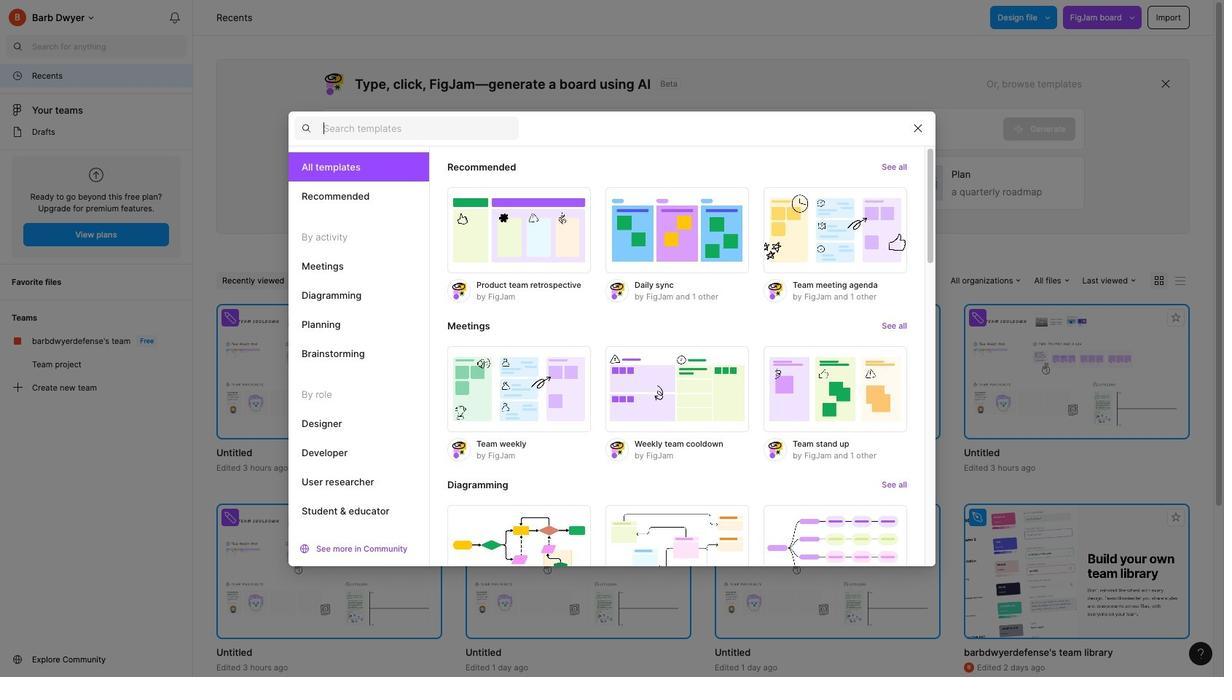 Task type: vqa. For each thing, say whether or not it's contained in the screenshot.
Ex: A weekly team meeting, starting with an ice breaker Field
yes



Task type: locate. For each thing, give the bounding box(es) containing it.
dialog
[[289, 111, 936, 620]]

uml diagram image
[[606, 505, 749, 591]]

bell 32 image
[[163, 6, 187, 29]]

Search templates text field
[[324, 120, 519, 137]]

search 32 image
[[6, 35, 29, 58]]

file thumbnail image
[[224, 313, 435, 430], [473, 313, 685, 430], [722, 313, 934, 430], [972, 313, 1183, 430], [964, 504, 1190, 639], [224, 513, 435, 630], [473, 513, 685, 630], [722, 513, 934, 630]]

team stand up image
[[764, 346, 908, 432]]

product team retrospective image
[[448, 187, 591, 273]]

team weekly image
[[448, 346, 591, 432]]

daily sync image
[[606, 187, 749, 273]]



Task type: describe. For each thing, give the bounding box(es) containing it.
mindmap image
[[764, 505, 908, 591]]

recent 16 image
[[12, 70, 23, 82]]

weekly team cooldown image
[[606, 346, 749, 432]]

diagram basics image
[[448, 505, 591, 591]]

Ex: A weekly team meeting, starting with an ice breaker field
[[322, 109, 1004, 149]]

Search for anything text field
[[32, 41, 187, 52]]

community 16 image
[[12, 654, 23, 666]]

page 16 image
[[12, 126, 23, 138]]

team meeting agenda image
[[764, 187, 908, 273]]



